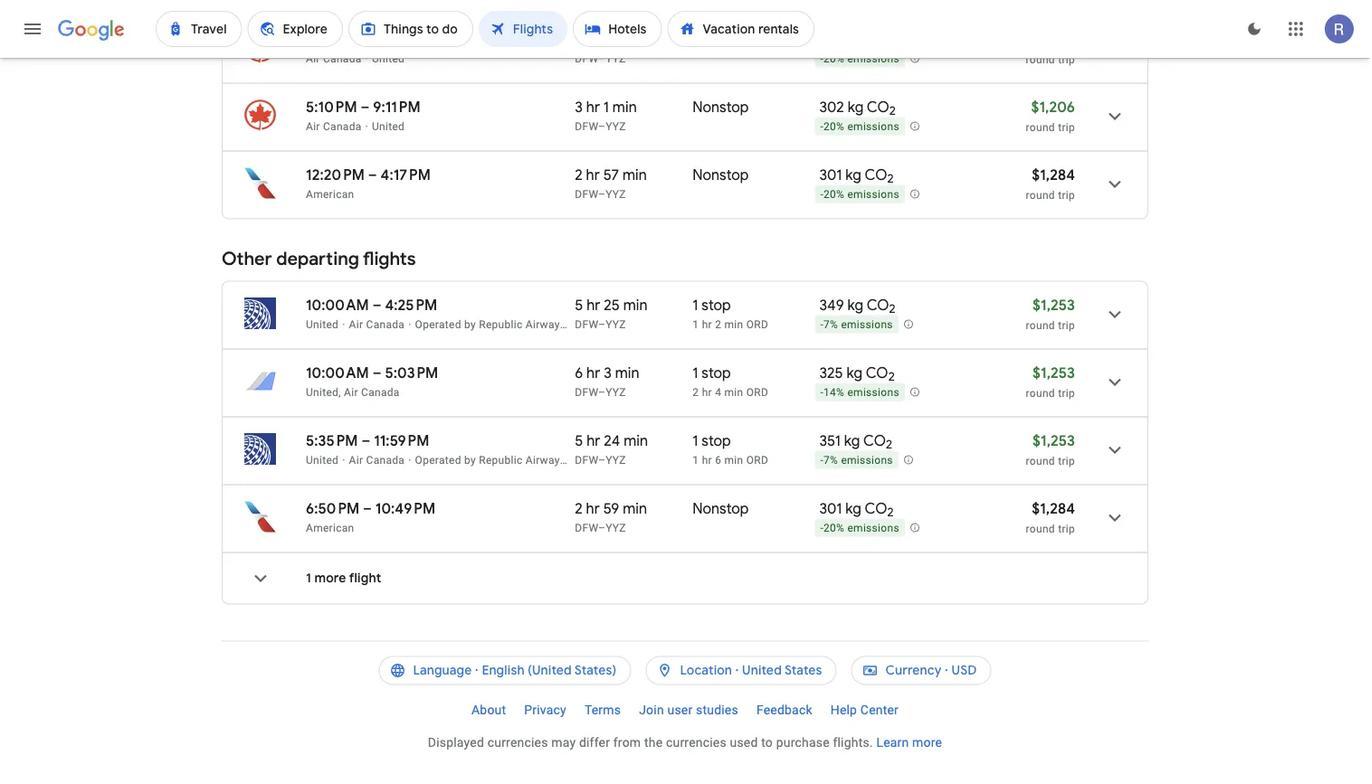 Task type: locate. For each thing, give the bounding box(es) containing it.
0 vertical spatial by
[[464, 319, 476, 331]]

dfw inside 5 hr 24 min dfw – yyz
[[575, 454, 598, 467]]

1 -7% emissions from the top
[[820, 319, 893, 332]]

airways left "5 hr 25 min dfw – yyz"
[[526, 319, 566, 331]]

ord down layover (1 of 1) is a 2 hr 4 min layover at o'hare international airport in chicago. element at right
[[746, 454, 768, 467]]

operated for 11:59 pm
[[415, 454, 461, 467]]

air down 7:30 am text field
[[306, 52, 320, 65]]

1 vertical spatial more
[[912, 736, 942, 751]]

stop for 6 hr 3 min
[[702, 364, 731, 383]]

united down 11:31 am
[[372, 52, 405, 65]]

6 - from the top
[[820, 455, 823, 468]]

1 express from the top
[[629, 319, 669, 331]]

1 1284 us dollars text field from the top
[[1032, 166, 1075, 185]]

stop for 5 hr 25 min
[[702, 296, 731, 315]]

operated by republic airways dba united express down 24
[[415, 454, 669, 467]]

-20% emissions
[[820, 53, 899, 66], [820, 121, 899, 134], [820, 189, 899, 202], [820, 523, 899, 535]]

11:31 am
[[376, 30, 430, 49]]

kg inside "351 kg co 2"
[[844, 432, 860, 451]]

airways
[[526, 319, 566, 331], [526, 454, 566, 467]]

301 down 302
[[819, 166, 842, 185]]

air canada down the departure time: 5:10 pm. text field
[[306, 120, 362, 133]]

emissions
[[847, 53, 899, 66], [847, 121, 899, 134], [847, 189, 899, 202], [841, 319, 893, 332], [847, 387, 899, 400], [841, 455, 893, 468], [847, 523, 899, 535]]

0 vertical spatial 5
[[575, 296, 583, 315]]

express down total duration 5 hr 25 min. element
[[629, 319, 669, 331]]

2 operated from the top
[[415, 454, 461, 467]]

ord inside 1 stop 1 hr 6 min ord
[[746, 454, 768, 467]]

5 for 5 hr 25 min
[[575, 296, 583, 315]]

0 vertical spatial dba
[[569, 319, 590, 331]]

2 airways from the top
[[526, 454, 566, 467]]

ord right 4
[[746, 386, 768, 399]]

5 yyz from the top
[[606, 386, 626, 399]]

11:59 pm
[[374, 432, 429, 451]]

united down 24
[[593, 454, 626, 467]]

emissions for 3 hr 1 min
[[847, 121, 899, 134]]

trip left flight details. leaves dallas/fort worth international airport at 5:35 pm on tuesday, december 26 and arrives at toronto pearson international airport at 11:59 pm on tuesday, december 26. icon
[[1058, 455, 1075, 468]]

round for 5 hr 25 min
[[1026, 319, 1055, 332]]

$1,253
[[1033, 296, 1075, 315], [1033, 364, 1075, 383], [1033, 432, 1075, 451]]

0 vertical spatial $1,284 round trip
[[1026, 166, 1075, 202]]

2 $1,253 round trip from the top
[[1026, 364, 1075, 400]]

operated down arrival time: 4:25 pm. text field
[[415, 319, 461, 331]]

kg for 2 hr 57 min
[[845, 166, 861, 185]]

$1,253 round trip for 349
[[1026, 296, 1075, 332]]

stop for 5 hr 24 min
[[702, 432, 731, 451]]

301 kg co 2 down 302 kg co 2
[[819, 166, 894, 187]]

3 nonstop flight. element from the top
[[693, 166, 749, 187]]

canada down the departure time: 5:10 pm. text field
[[323, 120, 362, 133]]

3 dfw from the top
[[575, 188, 598, 201]]

operated down arrival time: 11:59 pm. "text box"
[[415, 454, 461, 467]]

co inside "351 kg co 2"
[[863, 432, 886, 451]]

kg right 351
[[844, 432, 860, 451]]

1 vertical spatial $1,284
[[1032, 500, 1075, 519]]

stop inside 1 stop 1 hr 6 min ord
[[702, 432, 731, 451]]

air down 10:00 am text box
[[344, 386, 358, 399]]

hr for 11:59 pm
[[587, 432, 600, 451]]

the
[[644, 736, 663, 751]]

$1,253 left flight details. leaves dallas/fort worth international airport at 10:00 am on tuesday, december 26 and arrives at toronto pearson international airport at 5:03 pm on tuesday, december 26. 'icon'
[[1033, 364, 1075, 383]]

dfw for 9:11 pm
[[575, 120, 598, 133]]

0 vertical spatial $1,284
[[1032, 166, 1075, 185]]

2 yyz from the top
[[606, 120, 626, 133]]

1 dfw from the top
[[575, 52, 598, 65]]

1 stop 1 hr 2 min ord
[[693, 296, 768, 331]]

4 round from the top
[[1026, 319, 1055, 332]]

stop inside 1 stop 1 hr 2 min ord
[[702, 296, 731, 315]]

$1,253 left flight details. leaves dallas/fort worth international airport at 5:35 pm on tuesday, december 26 and arrives at toronto pearson international airport at 11:59 pm on tuesday, december 26. icon
[[1033, 432, 1075, 451]]

operated by republic airways dba united express down 25
[[415, 319, 669, 331]]

2 left 4
[[693, 386, 699, 399]]

2 1253 us dollars text field from the top
[[1033, 364, 1075, 383]]

min inside 1 stop 1 hr 6 min ord
[[724, 454, 743, 467]]

1 vertical spatial airways
[[526, 454, 566, 467]]

1 dba from the top
[[569, 319, 590, 331]]

1 vertical spatial american
[[306, 522, 354, 535]]

trip inside $1,206 round trip
[[1058, 121, 1075, 134]]

$1,253 left flight details. leaves dallas/fort worth international airport at 10:00 am on tuesday, december 26 and arrives at toronto pearson international airport at 4:25 pm on tuesday, december 26. icon
[[1033, 296, 1075, 315]]

2 vertical spatial $1,253 round trip
[[1026, 432, 1075, 468]]

trip down $1,206
[[1058, 121, 1075, 134]]

1 301 from the top
[[819, 166, 842, 185]]

5 hr 25 min dfw – yyz
[[575, 296, 648, 331]]

1 vertical spatial 10:00 am
[[306, 364, 369, 383]]

nonstop flight. element for 10:49 pm
[[693, 500, 749, 521]]

2 currencies from the left
[[666, 736, 727, 751]]

co inside 302 kg co 2
[[867, 98, 889, 117]]

1 yyz from the top
[[606, 52, 626, 65]]

1 horizontal spatial 6
[[715, 454, 721, 467]]

hr for 10:49 pm
[[586, 500, 600, 519]]

1 airways from the top
[[526, 319, 566, 331]]

express for 5 hr 25 min
[[629, 319, 669, 331]]

round left flight details. leaves dallas/fort worth international airport at 12:20 pm on tuesday, december 26 and arrives at toronto pearson international airport at 4:17 pm on tuesday, december 26. image
[[1026, 189, 1055, 202]]

1 vertical spatial 3
[[575, 98, 583, 117]]

– inside 12:20 pm – 4:17 pm american
[[368, 166, 377, 185]]

1 vertical spatial $1,253
[[1033, 364, 1075, 383]]

1 operated by republic airways dba united express from the top
[[415, 319, 669, 331]]

3 trip from the top
[[1058, 189, 1075, 202]]

2 right 302
[[889, 104, 896, 119]]

ord inside 1 stop 2 hr 4 min ord
[[746, 386, 768, 399]]

1253 US dollars text field
[[1033, 296, 1075, 315], [1033, 364, 1075, 383], [1033, 432, 1075, 451]]

1 horizontal spatial currencies
[[666, 736, 727, 751]]

5
[[575, 296, 583, 315], [575, 432, 583, 451]]

3 hr 1 min dfw – yyz
[[575, 30, 637, 65], [575, 98, 637, 133]]

yyz inside 5 hr 24 min dfw – yyz
[[606, 454, 626, 467]]

yyz for 4:17 pm
[[606, 188, 626, 201]]

6 inside 1 stop 1 hr 6 min ord
[[715, 454, 721, 467]]

nonstop for 10:49 pm
[[693, 500, 749, 519]]

0 horizontal spatial 6
[[575, 364, 583, 383]]

stop up layover (1 of 1) is a 1 hr 2 min layover at o'hare international airport in chicago. element in the right of the page
[[702, 296, 731, 315]]

1 stop flight. element down 4
[[693, 432, 731, 453]]

canada down 7:30 am
[[323, 52, 362, 65]]

4 -20% emissions from the top
[[820, 523, 899, 535]]

leaves dallas/fort worth international airport at 10:00 am on tuesday, december 26 and arrives at toronto pearson international airport at 4:25 pm on tuesday, december 26. element
[[306, 296, 437, 315]]

-
[[820, 53, 823, 66], [820, 121, 823, 134], [820, 189, 823, 202], [820, 319, 823, 332], [820, 387, 823, 400], [820, 455, 823, 468], [820, 523, 823, 535]]

total duration 3 hr 1 min. element
[[575, 30, 693, 52], [575, 98, 693, 119]]

dfw inside '2 hr 59 min dfw – yyz'
[[575, 522, 598, 535]]

3 -20% emissions from the top
[[820, 189, 899, 202]]

$1,253 round trip left flight details. leaves dallas/fort worth international airport at 10:00 am on tuesday, december 26 and arrives at toronto pearson international airport at 4:25 pm on tuesday, december 26. icon
[[1026, 296, 1075, 332]]

0 vertical spatial american
[[306, 188, 354, 201]]

(united
[[528, 663, 572, 680]]

0 horizontal spatial currencies
[[487, 736, 548, 751]]

1 7% from the top
[[823, 319, 838, 332]]

1 by from the top
[[464, 319, 476, 331]]

total duration 2 hr 59 min. element
[[575, 500, 693, 521]]

1 10:00 am from the top
[[306, 296, 369, 315]]

3
[[575, 30, 583, 49], [575, 98, 583, 117], [604, 364, 612, 383]]

0 vertical spatial 1284 us dollars text field
[[1032, 166, 1075, 185]]

-7% emissions down "351 kg co 2"
[[820, 455, 893, 468]]

min inside "5 hr 25 min dfw – yyz"
[[623, 296, 648, 315]]

2 stop from the top
[[702, 364, 731, 383]]

kg right 302
[[848, 98, 864, 117]]

0 vertical spatial 6
[[575, 364, 583, 383]]

currencies down the join user studies link
[[666, 736, 727, 751]]

7 dfw from the top
[[575, 522, 598, 535]]

325
[[819, 364, 843, 383]]

help
[[830, 704, 857, 719]]

1 vertical spatial ord
[[746, 386, 768, 399]]

american down 12:20 pm "text field"
[[306, 188, 354, 201]]

to
[[761, 736, 773, 751]]

-20% emissions inside "popup button"
[[820, 53, 899, 66]]

2 - from the top
[[820, 121, 823, 134]]

1 vertical spatial 6
[[715, 454, 721, 467]]

0 vertical spatial republic
[[479, 319, 523, 331]]

trip left flight details. leaves dallas/fort worth international airport at 12:20 pm on tuesday, december 26 and arrives at toronto pearson international airport at 4:17 pm on tuesday, december 26. image
[[1058, 189, 1075, 202]]

yyz for 9:11 pm
[[606, 120, 626, 133]]

$1,284 down $1,206 round trip
[[1032, 166, 1075, 185]]

min for 5:03 pm
[[615, 364, 639, 383]]

air canada
[[306, 52, 362, 65], [306, 120, 362, 133], [349, 319, 405, 331], [349, 454, 405, 467]]

united down 5:35 pm
[[306, 454, 339, 467]]

1253 us dollars text field left flight details. leaves dallas/fort worth international airport at 5:35 pm on tuesday, december 26 and arrives at toronto pearson international airport at 11:59 pm on tuesday, december 26. icon
[[1033, 432, 1075, 451]]

airways left 5 hr 24 min dfw – yyz in the bottom left of the page
[[526, 454, 566, 467]]

2 20% from the top
[[823, 121, 844, 134]]

nonstop for 11:31 am
[[693, 30, 749, 49]]

0 vertical spatial total duration 3 hr 1 min. element
[[575, 30, 693, 52]]

kg inside 325 kg co 2
[[847, 364, 863, 383]]

1 vertical spatial -7% emissions
[[820, 455, 893, 468]]

1 stop flight. element up 4
[[693, 364, 731, 386]]

1 $1,284 round trip from the top
[[1026, 166, 1075, 202]]

1 vertical spatial 301
[[819, 500, 842, 519]]

1 american from the top
[[306, 188, 354, 201]]

canada inside the 10:00 am – 5:03 pm united, air canada
[[361, 386, 400, 399]]

round for 2 hr 57 min
[[1026, 189, 1055, 202]]

co right 302
[[867, 98, 889, 117]]

0 vertical spatial express
[[629, 319, 669, 331]]

express down the total duration 5 hr 24 min. element
[[629, 454, 669, 467]]

$1,253 round trip left flight details. leaves dallas/fort worth international airport at 5:35 pm on tuesday, december 26 and arrives at toronto pearson international airport at 11:59 pm on tuesday, december 26. icon
[[1026, 432, 1075, 468]]

co inside the 349 kg co 2
[[867, 296, 889, 315]]

studies
[[696, 704, 738, 719]]

6 down "5 hr 25 min dfw – yyz"
[[575, 364, 583, 383]]

co inside 325 kg co 2
[[866, 364, 888, 383]]

0 vertical spatial 1253 us dollars text field
[[1033, 296, 1075, 315]]

leaves dallas/fort worth international airport at 12:20 pm on tuesday, december 26 and arrives at toronto pearson international airport at 4:17 pm on tuesday, december 26. element
[[306, 166, 431, 185]]

Departure time: 5:35 PM. text field
[[306, 432, 358, 451]]

1 5 from the top
[[575, 296, 583, 315]]

min for 4:25 pm
[[623, 296, 648, 315]]

3 hr 1 min dfw – yyz for 9:11 pm
[[575, 98, 637, 133]]

states
[[784, 663, 822, 680]]

25
[[604, 296, 620, 315]]

0 vertical spatial more
[[314, 571, 346, 587]]

2 vertical spatial ord
[[746, 454, 768, 467]]

kg for 2 hr 59 min
[[845, 500, 861, 519]]

united
[[372, 52, 405, 65], [372, 120, 405, 133], [306, 319, 339, 331], [593, 319, 626, 331], [306, 454, 339, 467], [593, 454, 626, 467], [742, 663, 782, 680]]

operated
[[415, 319, 461, 331], [415, 454, 461, 467]]

1 stop flight. element
[[693, 296, 731, 318], [693, 364, 731, 386], [693, 432, 731, 453]]

6 yyz from the top
[[606, 454, 626, 467]]

hr inside 6 hr 3 min dfw – yyz
[[587, 364, 600, 383]]

0 vertical spatial operated
[[415, 319, 461, 331]]

2 operated by republic airways dba united express from the top
[[415, 454, 669, 467]]

round up $1,206
[[1026, 53, 1055, 66]]

0 vertical spatial operated by republic airways dba united express
[[415, 319, 669, 331]]

2 nonstop from the top
[[693, 98, 749, 117]]

1 vertical spatial 5
[[575, 432, 583, 451]]

7% down 349
[[823, 319, 838, 332]]

nonstop flight. element for 4:17 pm
[[693, 166, 749, 187]]

1 vertical spatial stop
[[702, 364, 731, 383]]

301 for 2 hr 59 min
[[819, 500, 842, 519]]

differ
[[579, 736, 610, 751]]

2 7% from the top
[[823, 455, 838, 468]]

hr for 4:17 pm
[[586, 166, 600, 185]]

0 vertical spatial airways
[[526, 319, 566, 331]]

flights
[[363, 248, 416, 271]]

- for 2 hr 57 min
[[820, 189, 823, 202]]

stop inside 1 stop 2 hr 4 min ord
[[702, 364, 731, 383]]

1284 US dollars text field
[[1032, 166, 1075, 185], [1032, 500, 1075, 519]]

2 vertical spatial 1 stop flight. element
[[693, 432, 731, 453]]

10:00 am inside the 10:00 am – 5:03 pm united, air canada
[[306, 364, 369, 383]]

2 american from the top
[[306, 522, 354, 535]]

airways for 5 hr 25 min
[[526, 319, 566, 331]]

1253 us dollars text field left flight details. leaves dallas/fort worth international airport at 10:00 am on tuesday, december 26 and arrives at toronto pearson international airport at 4:25 pm on tuesday, december 26. icon
[[1033, 296, 1075, 315]]

0 vertical spatial 10:00 am
[[306, 296, 369, 315]]

2 vertical spatial 1253 us dollars text field
[[1033, 432, 1075, 451]]

2 1284 us dollars text field from the top
[[1032, 500, 1075, 519]]

2 inside "351 kg co 2"
[[886, 438, 892, 453]]

help center
[[830, 704, 899, 719]]

1253 us dollars text field for 351
[[1033, 432, 1075, 451]]

6:50 pm
[[306, 500, 359, 519]]

kg for 6 hr 3 min
[[847, 364, 863, 383]]

6 trip from the top
[[1058, 455, 1075, 468]]

1 vertical spatial $1,284 round trip
[[1026, 500, 1075, 536]]

2 nonstop flight. element from the top
[[693, 98, 749, 119]]

min
[[612, 30, 637, 49], [612, 98, 637, 117], [623, 166, 647, 185], [623, 296, 648, 315], [724, 319, 743, 331], [615, 364, 639, 383], [724, 386, 743, 399], [624, 432, 648, 451], [724, 454, 743, 467], [623, 500, 647, 519]]

2 301 kg co 2 from the top
[[819, 500, 894, 521]]

2 vertical spatial 3
[[604, 364, 612, 383]]

1 vertical spatial dba
[[569, 454, 590, 467]]

american
[[306, 188, 354, 201], [306, 522, 354, 535]]

yyz inside "5 hr 25 min dfw – yyz"
[[606, 319, 626, 331]]

2
[[889, 104, 896, 119], [575, 166, 583, 185], [887, 172, 894, 187], [889, 302, 896, 317], [715, 319, 721, 331], [888, 370, 895, 385], [693, 386, 699, 399], [886, 438, 892, 453], [575, 500, 583, 519], [887, 506, 894, 521]]

7 - from the top
[[820, 523, 823, 535]]

$1,284
[[1032, 166, 1075, 185], [1032, 500, 1075, 519]]

2 express from the top
[[629, 454, 669, 467]]

1 $1,253 from the top
[[1033, 296, 1075, 315]]

1 vertical spatial operated by republic airways dba united express
[[415, 454, 669, 467]]

co
[[867, 98, 889, 117], [865, 166, 887, 185], [867, 296, 889, 315], [866, 364, 888, 383], [863, 432, 886, 451], [865, 500, 887, 519]]

hr inside 1 stop 1 hr 2 min ord
[[702, 319, 712, 331]]

yyz
[[606, 52, 626, 65], [606, 120, 626, 133], [606, 188, 626, 201], [606, 319, 626, 331], [606, 386, 626, 399], [606, 454, 626, 467], [606, 522, 626, 535]]

1 vertical spatial republic
[[479, 454, 523, 467]]

7 round from the top
[[1026, 523, 1055, 536]]

– inside 5 hr 24 min dfw – yyz
[[598, 454, 606, 467]]

help center link
[[821, 697, 908, 726]]

4
[[715, 386, 721, 399]]

nonstop for 4:17 pm
[[693, 166, 749, 185]]

301
[[819, 166, 842, 185], [819, 500, 842, 519]]

301 kg co 2 for 2 hr 59 min
[[819, 500, 894, 521]]

4 nonstop flight. element from the top
[[693, 500, 749, 521]]

3 round from the top
[[1026, 189, 1055, 202]]

2 dfw from the top
[[575, 120, 598, 133]]

1
[[603, 30, 609, 49], [603, 98, 609, 117], [693, 296, 698, 315], [693, 319, 699, 331], [693, 364, 698, 383], [693, 432, 698, 451], [693, 454, 699, 467], [306, 571, 311, 587]]

1 3 hr 1 min dfw – yyz from the top
[[575, 30, 637, 65]]

2 by from the top
[[464, 454, 476, 467]]

7% down 351
[[823, 455, 838, 468]]

0 vertical spatial -7% emissions
[[820, 319, 893, 332]]

stop up 4
[[702, 364, 731, 383]]

2 total duration 3 hr 1 min. element from the top
[[575, 98, 693, 119]]

yyz for 5:03 pm
[[606, 386, 626, 399]]

dba down total duration 5 hr 25 min. element
[[569, 319, 590, 331]]

flight details. leaves dallas/fort worth international airport at 7:30 am on tuesday, december 26 and arrives at toronto pearson international airport at 11:31 am on tuesday, december 26. image
[[1093, 27, 1137, 71]]

air down 5:10 pm
[[306, 120, 320, 133]]

2 up 1 stop 2 hr 4 min ord
[[715, 319, 721, 331]]

Arrival time: 11:59 PM. text field
[[374, 432, 429, 451]]

co for 5 hr 24 min
[[863, 432, 886, 451]]

3 $1,253 from the top
[[1033, 432, 1075, 451]]

5 inside 5 hr 24 min dfw – yyz
[[575, 432, 583, 451]]

0 vertical spatial 301 kg co 2
[[819, 166, 894, 187]]

2 right 349
[[889, 302, 896, 317]]

2 trip from the top
[[1058, 121, 1075, 134]]

1 $1,284 from the top
[[1032, 166, 1075, 185]]

2 up '-14% emissions' in the right of the page
[[888, 370, 895, 385]]

2 $1,284 round trip from the top
[[1026, 500, 1075, 536]]

5 for 5 hr 24 min
[[575, 432, 583, 451]]

dba for 5 hr 24 min
[[569, 454, 590, 467]]

2 vertical spatial stop
[[702, 432, 731, 451]]

5:35 pm
[[306, 432, 358, 451]]

4 trip from the top
[[1058, 319, 1075, 332]]

5:10 pm – 9:11 pm
[[306, 98, 420, 117]]

by for 10:00 am – 4:25 pm
[[464, 319, 476, 331]]

$1,284 for 2 hr 59 min
[[1032, 500, 1075, 519]]

1 1 stop flight. element from the top
[[693, 296, 731, 318]]

yyz inside '2 hr 59 min dfw – yyz'
[[606, 522, 626, 535]]

5 - from the top
[[820, 387, 823, 400]]

stop up layover (1 of 1) is a 1 hr 6 min layover at o'hare international airport in chicago. element
[[702, 432, 731, 451]]

privacy
[[524, 704, 566, 719]]

10:00 am down other departing flights
[[306, 296, 369, 315]]

6 dfw from the top
[[575, 454, 598, 467]]

ord up 1 stop 2 hr 4 min ord
[[746, 319, 768, 331]]

more right learn
[[912, 736, 942, 751]]

Arrival time: 4:25 PM. text field
[[385, 296, 437, 315]]

min inside 5 hr 24 min dfw – yyz
[[624, 432, 648, 451]]

kg up '-14% emissions' in the right of the page
[[847, 364, 863, 383]]

1 vertical spatial 1253 us dollars text field
[[1033, 364, 1075, 383]]

1 nonstop from the top
[[693, 30, 749, 49]]

2 -7% emissions from the top
[[820, 455, 893, 468]]

– inside "5 hr 25 min dfw – yyz"
[[598, 319, 606, 331]]

5 inside "5 hr 25 min dfw – yyz"
[[575, 296, 583, 315]]

co down 302 kg co 2
[[865, 166, 887, 185]]

2 left 59 on the bottom left of page
[[575, 500, 583, 519]]

1 operated from the top
[[415, 319, 461, 331]]

2 3 hr 1 min dfw – yyz from the top
[[575, 98, 637, 133]]

dfw inside 6 hr 3 min dfw – yyz
[[575, 386, 598, 399]]

learn more link
[[876, 736, 942, 751]]

3 stop from the top
[[702, 432, 731, 451]]

0 vertical spatial 7%
[[823, 319, 838, 332]]

2 $1,284 from the top
[[1032, 500, 1075, 519]]

hr inside '2 hr 59 min dfw – yyz'
[[586, 500, 600, 519]]

2 -20% emissions from the top
[[820, 121, 899, 134]]

5 round from the top
[[1026, 387, 1055, 400]]

united down departure time: 10:00 am. text box
[[306, 319, 339, 331]]

4 yyz from the top
[[606, 319, 626, 331]]

total duration 3 hr 1 min. element for 9:11 pm
[[575, 98, 693, 119]]

0 vertical spatial ord
[[746, 319, 768, 331]]

other departing flights
[[222, 248, 416, 271]]

- for 5 hr 25 min
[[820, 319, 823, 332]]

min inside 2 hr 57 min dfw – yyz
[[623, 166, 647, 185]]

round for 5 hr 24 min
[[1026, 455, 1055, 468]]

1284 us dollars text field for 2 hr 59 min
[[1032, 500, 1075, 519]]

0 vertical spatial $1,253
[[1033, 296, 1075, 315]]

-7% emissions
[[820, 319, 893, 332], [820, 455, 893, 468]]

round left flight details. leaves dallas/fort worth international airport at 10:00 am on tuesday, december 26 and arrives at toronto pearson international airport at 4:25 pm on tuesday, december 26. icon
[[1026, 319, 1055, 332]]

dfw for 5:03 pm
[[575, 386, 598, 399]]

co up '-14% emissions' in the right of the page
[[866, 364, 888, 383]]

1 stop flight. element up 1 stop 2 hr 4 min ord
[[693, 296, 731, 318]]

24
[[604, 432, 620, 451]]

0 vertical spatial 301
[[819, 166, 842, 185]]

1 total duration 3 hr 1 min. element from the top
[[575, 30, 693, 52]]

round left flight details. leaves dallas/fort worth international airport at 10:00 am on tuesday, december 26 and arrives at toronto pearson international airport at 5:03 pm on tuesday, december 26. 'icon'
[[1026, 387, 1055, 400]]

round left flight details. leaves dallas/fort worth international airport at 6:50 pm on tuesday, december 26 and arrives at toronto pearson international airport at 10:49 pm on tuesday, december 26. image
[[1026, 523, 1055, 536]]

1 vertical spatial 1 stop flight. element
[[693, 364, 731, 386]]

trip left flight details. leaves dallas/fort worth international airport at 10:00 am on tuesday, december 26 and arrives at toronto pearson international airport at 4:25 pm on tuesday, december 26. icon
[[1058, 319, 1075, 332]]

air down 10:00 am – 4:25 pm
[[349, 319, 363, 331]]

about link
[[462, 697, 515, 726]]

4:25 pm
[[385, 296, 437, 315]]

flight details. leaves dallas/fort worth international airport at 10:00 am on tuesday, december 26 and arrives at toronto pearson international airport at 5:03 pm on tuesday, december 26. image
[[1093, 361, 1137, 405]]

2 left 57
[[575, 166, 583, 185]]

hr inside "5 hr 25 min dfw – yyz"
[[587, 296, 600, 315]]

5 left 24
[[575, 432, 583, 451]]

$1,253 round trip
[[1026, 296, 1075, 332], [1026, 364, 1075, 400], [1026, 432, 1075, 468]]

republic for 4:25 pm
[[479, 319, 523, 331]]

republic
[[479, 319, 523, 331], [479, 454, 523, 467]]

20% inside "popup button"
[[823, 53, 844, 66]]

min inside '2 hr 59 min dfw – yyz'
[[623, 500, 647, 519]]

1 vertical spatial 3 hr 1 min dfw – yyz
[[575, 98, 637, 133]]

ord inside 1 stop 1 hr 2 min ord
[[746, 319, 768, 331]]

– inside 6 hr 3 min dfw – yyz
[[598, 386, 606, 399]]

0 vertical spatial 3 hr 1 min dfw – yyz
[[575, 30, 637, 65]]

2 down "351 kg co 2"
[[887, 506, 894, 521]]

american down 6:50 pm text field
[[306, 522, 354, 535]]

2 down 302 kg co 2
[[887, 172, 894, 187]]

min for 9:11 pm
[[612, 98, 637, 117]]

301 down 351
[[819, 500, 842, 519]]

nonstop
[[693, 30, 749, 49], [693, 98, 749, 117], [693, 166, 749, 185], [693, 500, 749, 519]]

3 1 stop flight. element from the top
[[693, 432, 731, 453]]

1 1253 us dollars text field from the top
[[1033, 296, 1075, 315]]

yyz inside 6 hr 3 min dfw – yyz
[[606, 386, 626, 399]]

3 hr 1 min dfw – yyz for 11:31 am
[[575, 30, 637, 65]]

1 stop flight. element for 5 hr 24 min
[[693, 432, 731, 453]]

2 10:00 am from the top
[[306, 364, 369, 383]]

emissions for 6 hr 3 min
[[847, 387, 899, 400]]

3 20% from the top
[[823, 189, 844, 202]]

express
[[629, 319, 669, 331], [629, 454, 669, 467]]

0 vertical spatial 1 stop flight. element
[[693, 296, 731, 318]]

2 round from the top
[[1026, 121, 1055, 134]]

1253 us dollars text field left flight details. leaves dallas/fort worth international airport at 10:00 am on tuesday, december 26 and arrives at toronto pearson international airport at 5:03 pm on tuesday, december 26. 'icon'
[[1033, 364, 1075, 383]]

nonstop flight. element
[[693, 30, 749, 52], [693, 98, 749, 119], [693, 166, 749, 187], [693, 500, 749, 521]]

republic for 11:59 pm
[[479, 454, 523, 467]]

terms link
[[575, 697, 630, 726]]

1 $1,253 round trip from the top
[[1026, 296, 1075, 332]]

united states
[[742, 663, 822, 680]]

6 down 4
[[715, 454, 721, 467]]

5:35 pm – 11:59 pm
[[306, 432, 429, 451]]

$1,253 for 325
[[1033, 364, 1075, 383]]

0 vertical spatial $1,253 round trip
[[1026, 296, 1075, 332]]

$1,253 round trip for 351
[[1026, 432, 1075, 468]]

Arrival time: 4:17 PM. text field
[[381, 166, 431, 185]]

1 20% from the top
[[823, 53, 844, 66]]

1 ord from the top
[[746, 319, 768, 331]]

dfw inside "5 hr 25 min dfw – yyz"
[[575, 319, 598, 331]]

-20% emissions for 3 hr 1 min
[[820, 121, 899, 134]]

more left flight
[[314, 571, 346, 587]]

hr inside 5 hr 24 min dfw – yyz
[[587, 432, 600, 451]]

1 vertical spatial 7%
[[823, 455, 838, 468]]

1 vertical spatial 301 kg co 2
[[819, 500, 894, 521]]

min inside 6 hr 3 min dfw – yyz
[[615, 364, 639, 383]]

round left flight details. leaves dallas/fort worth international airport at 5:35 pm on tuesday, december 26 and arrives at toronto pearson international airport at 11:59 pm on tuesday, december 26. icon
[[1026, 455, 1055, 468]]

emissions for 5 hr 25 min
[[841, 319, 893, 332]]

301 kg co 2
[[819, 166, 894, 187], [819, 500, 894, 521]]

air
[[306, 52, 320, 65], [306, 120, 320, 133], [349, 319, 363, 331], [344, 386, 358, 399], [349, 454, 363, 467]]

1 nonstop flight. element from the top
[[693, 30, 749, 52]]

2 republic from the top
[[479, 454, 523, 467]]

2 ord from the top
[[746, 386, 768, 399]]

7 trip from the top
[[1058, 523, 1075, 536]]

Departure time: 6:50 PM. text field
[[306, 500, 359, 519]]

$1,284 round trip for 2 hr 59 min
[[1026, 500, 1075, 536]]

1 vertical spatial total duration 3 hr 1 min. element
[[575, 98, 693, 119]]

kg inside 302 kg co 2
[[848, 98, 864, 117]]

7%
[[823, 319, 838, 332], [823, 455, 838, 468]]

american inside 12:20 pm – 4:17 pm american
[[306, 188, 354, 201]]

operated by republic airways dba united express for 5 hr 24 min
[[415, 454, 669, 467]]

co for 2 hr 57 min
[[865, 166, 887, 185]]

total duration 5 hr 25 min. element
[[575, 296, 693, 318]]

6 round from the top
[[1026, 455, 1055, 468]]

main menu image
[[22, 18, 43, 40]]

$1,206
[[1031, 98, 1075, 117]]

2 1 stop flight. element from the top
[[693, 364, 731, 386]]

kg right 349
[[847, 296, 863, 315]]

4 - from the top
[[820, 319, 823, 332]]

canada down 11:59 pm at left bottom
[[366, 454, 405, 467]]

3 ord from the top
[[746, 454, 768, 467]]

hr inside 1 stop 1 hr 6 min ord
[[702, 454, 712, 467]]

$1,284 round trip left flight details. leaves dallas/fort worth international airport at 6:50 pm on tuesday, december 26 and arrives at toronto pearson international airport at 10:49 pm on tuesday, december 26. image
[[1026, 500, 1075, 536]]

$1,284 left flight details. leaves dallas/fort worth international airport at 6:50 pm on tuesday, december 26 and arrives at toronto pearson international airport at 10:49 pm on tuesday, december 26. image
[[1032, 500, 1075, 519]]

trip left flight details. leaves dallas/fort worth international airport at 7:30 am on tuesday, december 26 and arrives at toronto pearson international airport at 11:31 am on tuesday, december 26. icon
[[1058, 53, 1075, 66]]

1 vertical spatial 1284 us dollars text field
[[1032, 500, 1075, 519]]

3 $1,253 round trip from the top
[[1026, 432, 1075, 468]]

1 republic from the top
[[479, 319, 523, 331]]

1 horizontal spatial more
[[912, 736, 942, 751]]

currencies down privacy link
[[487, 736, 548, 751]]

change appearance image
[[1233, 7, 1276, 51]]

round inside $1,206 round trip
[[1026, 121, 1055, 134]]

3 1253 us dollars text field from the top
[[1033, 432, 1075, 451]]

kg
[[848, 98, 864, 117], [845, 166, 861, 185], [847, 296, 863, 315], [847, 364, 863, 383], [844, 432, 860, 451], [845, 500, 861, 519]]

Arrival time: 5:03 PM. text field
[[385, 364, 438, 383]]

4 dfw from the top
[[575, 319, 598, 331]]

co right 349
[[867, 296, 889, 315]]

$1,284 round trip for 2 hr 57 min
[[1026, 166, 1075, 202]]

0 vertical spatial stop
[[702, 296, 731, 315]]

- inside "popup button"
[[820, 53, 823, 66]]

301 for 2 hr 57 min
[[819, 166, 842, 185]]

stop
[[702, 296, 731, 315], [702, 364, 731, 383], [702, 432, 731, 451]]

1 vertical spatial by
[[464, 454, 476, 467]]

-20% emissions for 2 hr 59 min
[[820, 523, 899, 535]]

operated by republic airways dba united express
[[415, 319, 669, 331], [415, 454, 669, 467]]

5 dfw from the top
[[575, 386, 598, 399]]

1284 us dollars text field left flight details. leaves dallas/fort worth international airport at 6:50 pm on tuesday, december 26 and arrives at toronto pearson international airport at 10:49 pm on tuesday, december 26. image
[[1032, 500, 1075, 519]]

trip left flight details. leaves dallas/fort worth international airport at 6:50 pm on tuesday, december 26 and arrives at toronto pearson international airport at 10:49 pm on tuesday, december 26. image
[[1058, 523, 1075, 536]]

american for 6:50 pm
[[306, 522, 354, 535]]

2 vertical spatial $1,253
[[1033, 432, 1075, 451]]

kg down 302 kg co 2
[[845, 166, 861, 185]]

1 -20% emissions from the top
[[820, 53, 899, 66]]

yyz inside 2 hr 57 min dfw – yyz
[[606, 188, 626, 201]]

1 - from the top
[[820, 53, 823, 66]]

kg inside the 349 kg co 2
[[847, 296, 863, 315]]

1 vertical spatial operated
[[415, 454, 461, 467]]

2 right 351
[[886, 438, 892, 453]]

dfw inside 2 hr 57 min dfw – yyz
[[575, 188, 598, 201]]

co right 351
[[863, 432, 886, 451]]

airways for 5 hr 24 min
[[526, 454, 566, 467]]

hr inside 2 hr 57 min dfw – yyz
[[586, 166, 600, 185]]

7 yyz from the top
[[606, 522, 626, 535]]

american inside 6:50 pm – 10:49 pm american
[[306, 522, 354, 535]]

0 vertical spatial 3
[[575, 30, 583, 49]]

kg down "351 kg co 2"
[[845, 500, 861, 519]]

$1,253 round trip left flight details. leaves dallas/fort worth international airport at 10:00 am on tuesday, december 26 and arrives at toronto pearson international airport at 5:03 pm on tuesday, december 26. 'icon'
[[1026, 364, 1075, 400]]

0 horizontal spatial more
[[314, 571, 346, 587]]

1284 us dollars text field down $1,206 round trip
[[1032, 166, 1075, 185]]

2 dba from the top
[[569, 454, 590, 467]]

american for 12:20 pm
[[306, 188, 354, 201]]

other departing flights main content
[[222, 0, 1148, 620]]

1 vertical spatial express
[[629, 454, 669, 467]]

–
[[363, 30, 372, 49], [598, 52, 606, 65], [361, 98, 370, 117], [598, 120, 606, 133], [368, 166, 377, 185], [598, 188, 606, 201], [373, 296, 381, 315], [598, 319, 606, 331], [373, 364, 381, 383], [598, 386, 606, 399], [361, 432, 370, 451], [598, 454, 606, 467], [363, 500, 372, 519], [598, 522, 606, 535]]

flight details. leaves dallas/fort worth international airport at 10:00 am on tuesday, december 26 and arrives at toronto pearson international airport at 4:25 pm on tuesday, december 26. image
[[1093, 293, 1137, 337]]

4 20% from the top
[[823, 523, 844, 535]]

4 nonstop from the top
[[693, 500, 749, 519]]

Arrival time: 10:49 PM. text field
[[375, 500, 435, 519]]

more
[[314, 571, 346, 587], [912, 736, 942, 751]]

english
[[482, 663, 525, 680]]

hr for 9:11 pm
[[586, 98, 600, 117]]

1 vertical spatial $1,253 round trip
[[1026, 364, 1075, 400]]

min for 10:49 pm
[[623, 500, 647, 519]]



Task type: vqa. For each thing, say whether or not it's contained in the screenshot.
FRI, DEC 1 element at the right of the page
no



Task type: describe. For each thing, give the bounding box(es) containing it.
2 hr 59 min dfw – yyz
[[575, 500, 647, 535]]

from
[[613, 736, 641, 751]]

leaves dallas/fort worth international airport at 5:10 pm on tuesday, december 26 and arrives at toronto pearson international airport at 9:11 pm on tuesday, december 26. element
[[306, 98, 420, 117]]

by for 5:35 pm – 11:59 pm
[[464, 454, 476, 467]]

layover (1 of 1) is a 2 hr 4 min layover at o'hare international airport in chicago. element
[[693, 386, 810, 400]]

1 stop 2 hr 4 min ord
[[693, 364, 768, 399]]

displayed currencies may differ from the currencies used to purchase flights. learn more
[[428, 736, 942, 751]]

flight details. leaves dallas/fort worth international airport at 5:35 pm on tuesday, december 26 and arrives at toronto pearson international airport at 11:59 pm on tuesday, december 26. image
[[1093, 429, 1137, 472]]

1 round from the top
[[1026, 53, 1055, 66]]

privacy link
[[515, 697, 575, 726]]

center
[[860, 704, 899, 719]]

1284 us dollars text field for 2 hr 57 min
[[1032, 166, 1075, 185]]

about
[[471, 704, 506, 719]]

total duration 2 hr 57 min. element
[[575, 166, 693, 187]]

departing
[[276, 248, 359, 271]]

dfw for 4:25 pm
[[575, 319, 598, 331]]

59
[[603, 500, 619, 519]]

12:20 pm – 4:17 pm american
[[306, 166, 431, 201]]

Departure time: 7:30 AM. text field
[[306, 30, 360, 49]]

round for 3 hr 1 min
[[1026, 121, 1055, 134]]

-14% emissions
[[820, 387, 899, 400]]

- for 5 hr 24 min
[[820, 455, 823, 468]]

express for 5 hr 24 min
[[629, 454, 669, 467]]

3 for 9:11 pm
[[575, 98, 583, 117]]

more inside other departing flights main content
[[314, 571, 346, 587]]

2 inside 1 stop 2 hr 4 min ord
[[693, 386, 699, 399]]

– inside '2 hr 59 min dfw – yyz'
[[598, 522, 606, 535]]

operated for 4:25 pm
[[415, 319, 461, 331]]

302
[[819, 98, 844, 117]]

6 inside 6 hr 3 min dfw – yyz
[[575, 364, 583, 383]]

co for 3 hr 1 min
[[867, 98, 889, 117]]

1206 US dollars text field
[[1031, 98, 1075, 117]]

-7% emissions for 351
[[820, 455, 893, 468]]

20% for 2 hr 57 min
[[823, 189, 844, 202]]

trip for 2 hr 57 min
[[1058, 189, 1075, 202]]

Departure time: 12:20 PM. text field
[[306, 166, 365, 185]]

flight details. leaves dallas/fort worth international airport at 5:10 pm on tuesday, december 26 and arrives at toronto pearson international airport at 9:11 pm on tuesday, december 26. image
[[1093, 95, 1137, 138]]

Departure time: 10:00 AM. text field
[[306, 364, 369, 383]]

-20% emissions for 2 hr 57 min
[[820, 189, 899, 202]]

operated by republic airways dba united express for 5 hr 25 min
[[415, 319, 669, 331]]

min for 11:59 pm
[[624, 432, 648, 451]]

total duration 5 hr 24 min. element
[[575, 432, 693, 453]]

flight details. leaves dallas/fort worth international airport at 12:20 pm on tuesday, december 26 and arrives at toronto pearson international airport at 4:17 pm on tuesday, december 26. image
[[1093, 163, 1137, 206]]

ord for 349
[[746, 319, 768, 331]]

10:49 pm
[[375, 500, 435, 519]]

leaves dallas/fort worth international airport at 6:50 pm on tuesday, december 26 and arrives at toronto pearson international airport at 10:49 pm on tuesday, december 26. element
[[306, 500, 435, 519]]

2 inside 302 kg co 2
[[889, 104, 896, 119]]

air canada down the leaves dallas/fort worth international airport at 5:35 pm on tuesday, december 26 and arrives at toronto pearson international airport at 11:59 pm on tuesday, december 26. element
[[349, 454, 405, 467]]

united left states
[[742, 663, 782, 680]]

learn
[[876, 736, 909, 751]]

7:30 am
[[306, 30, 360, 49]]

hr for 4:25 pm
[[587, 296, 600, 315]]

usd
[[952, 663, 977, 680]]

yyz for 10:49 pm
[[606, 522, 626, 535]]

min inside 1 stop 2 hr 4 min ord
[[724, 386, 743, 399]]

kg for 5 hr 24 min
[[844, 432, 860, 451]]

nonstop flight. element for 11:31 am
[[693, 30, 749, 52]]

emissions for 2 hr 59 min
[[847, 523, 899, 535]]

349
[[819, 296, 844, 315]]

feedback link
[[747, 697, 821, 726]]

1 trip from the top
[[1058, 53, 1075, 66]]

terms
[[584, 704, 621, 719]]

10:00 am for 10:00 am – 5:03 pm united, air canada
[[306, 364, 369, 383]]

302 kg co 2
[[819, 98, 896, 119]]

$1,284 for 2 hr 57 min
[[1032, 166, 1075, 185]]

emissions inside "popup button"
[[847, 53, 899, 66]]

leaves dallas/fort worth international airport at 7:30 am on tuesday, december 26 and arrives at toronto pearson international airport at 11:31 am on tuesday, december 26. element
[[306, 30, 430, 49]]

currency
[[886, 663, 942, 680]]

1 more flight
[[306, 571, 381, 587]]

9:11 pm
[[373, 98, 420, 117]]

trip for 5 hr 24 min
[[1058, 455, 1075, 468]]

nonstop for 9:11 pm
[[693, 98, 749, 117]]

air down the leaves dallas/fort worth international airport at 5:35 pm on tuesday, december 26 and arrives at toronto pearson international airport at 11:59 pm on tuesday, december 26. element
[[349, 454, 363, 467]]

location
[[680, 663, 732, 680]]

trip for 2 hr 59 min
[[1058, 523, 1075, 536]]

14%
[[823, 387, 844, 400]]

Arrival time: 11:31 AM. text field
[[376, 30, 430, 49]]

round for 6 hr 3 min
[[1026, 387, 1055, 400]]

join user studies link
[[630, 697, 747, 726]]

round trip
[[1026, 53, 1075, 66]]

feedback
[[756, 704, 812, 719]]

hr for 5:03 pm
[[587, 364, 600, 383]]

1253 us dollars text field for 349
[[1033, 296, 1075, 315]]

3 for 11:31 am
[[575, 30, 583, 49]]

7% for 349
[[823, 319, 838, 332]]

english (united states)
[[482, 663, 617, 680]]

flights.
[[833, 736, 873, 751]]

leaves dallas/fort worth international airport at 5:35 pm on tuesday, december 26 and arrives at toronto pearson international airport at 11:59 pm on tuesday, december 26. element
[[306, 432, 429, 451]]

yyz for 4:25 pm
[[606, 319, 626, 331]]

20% for 2 hr 59 min
[[823, 523, 844, 535]]

min for 4:17 pm
[[623, 166, 647, 185]]

5:10 pm
[[306, 98, 357, 117]]

join user studies
[[639, 704, 738, 719]]

layover (1 of 1) is a 1 hr 6 min layover at o'hare international airport in chicago. element
[[693, 453, 810, 468]]

1 more flight image
[[239, 557, 282, 601]]

yyz for 11:59 pm
[[606, 454, 626, 467]]

2 inside the 349 kg co 2
[[889, 302, 896, 317]]

1253 us dollars text field for 325
[[1033, 364, 1075, 383]]

min inside 1 stop 1 hr 2 min ord
[[724, 319, 743, 331]]

united,
[[306, 386, 341, 399]]

united down 25
[[593, 319, 626, 331]]

2 inside 1 stop 1 hr 2 min ord
[[715, 319, 721, 331]]

flight details. leaves dallas/fort worth international airport at 6:50 pm on tuesday, december 26 and arrives at toronto pearson international airport at 10:49 pm on tuesday, december 26. image
[[1093, 497, 1137, 540]]

- for 6 hr 3 min
[[820, 387, 823, 400]]

trip for 5 hr 25 min
[[1058, 319, 1075, 332]]

1 stop flight. element for 6 hr 3 min
[[693, 364, 731, 386]]

-7% emissions for 349
[[820, 319, 893, 332]]

displayed
[[428, 736, 484, 751]]

leaves dallas/fort worth international airport at 10:00 am on tuesday, december 26 and arrives at toronto pearson international airport at 5:03 pm on tuesday, december 26. element
[[306, 364, 438, 383]]

dfw for 11:59 pm
[[575, 454, 598, 467]]

20% for 3 hr 1 min
[[823, 121, 844, 134]]

total duration 6 hr 3 min. element
[[575, 364, 693, 386]]

ord for 351
[[746, 454, 768, 467]]

10:00 am for 10:00 am – 4:25 pm
[[306, 296, 369, 315]]

- for 3 hr 1 min
[[820, 121, 823, 134]]

1 stop 1 hr 6 min ord
[[693, 432, 768, 467]]

united down arrival time: 9:11 pm. text box
[[372, 120, 405, 133]]

co for 5 hr 25 min
[[867, 296, 889, 315]]

351 kg co 2
[[819, 432, 892, 453]]

kg for 3 hr 1 min
[[848, 98, 864, 117]]

7% for 351
[[823, 455, 838, 468]]

language
[[413, 663, 472, 680]]

$1,253 for 349
[[1033, 296, 1075, 315]]

purchase
[[776, 736, 830, 751]]

6 hr 3 min dfw – yyz
[[575, 364, 639, 399]]

co for 2 hr 59 min
[[865, 500, 887, 519]]

2 inside '2 hr 59 min dfw – yyz'
[[575, 500, 583, 519]]

hr for 11:31 am
[[586, 30, 600, 49]]

351
[[819, 432, 841, 451]]

1 inside 1 stop 2 hr 4 min ord
[[693, 364, 698, 383]]

user
[[667, 704, 693, 719]]

3 inside 6 hr 3 min dfw – yyz
[[604, 364, 612, 383]]

flight
[[349, 571, 381, 587]]

57
[[603, 166, 619, 185]]

– inside the 10:00 am – 5:03 pm united, air canada
[[373, 364, 381, 383]]

nonstop flight. element for 9:11 pm
[[693, 98, 749, 119]]

349 kg co 2
[[819, 296, 896, 317]]

6:50 pm – 10:49 pm american
[[306, 500, 435, 535]]

min for 11:31 am
[[612, 30, 637, 49]]

may
[[551, 736, 576, 751]]

air canada down 7:30 am
[[306, 52, 362, 65]]

7:30 am – 11:31 am
[[306, 30, 430, 49]]

$1,253 round trip for 325
[[1026, 364, 1075, 400]]

emissions for 2 hr 57 min
[[847, 189, 899, 202]]

– inside 2 hr 57 min dfw – yyz
[[598, 188, 606, 201]]

325 kg co 2
[[819, 364, 895, 385]]

trip for 6 hr 3 min
[[1058, 387, 1075, 400]]

air canada down leaves dallas/fort worth international airport at 10:00 am on tuesday, december 26 and arrives at toronto pearson international airport at 4:25 pm on tuesday, december 26. 'element'
[[349, 319, 405, 331]]

$1,206 round trip
[[1026, 98, 1075, 134]]

-20% emissions button
[[814, 31, 920, 69]]

dfw for 10:49 pm
[[575, 522, 598, 535]]

10:00 am – 4:25 pm
[[306, 296, 437, 315]]

canada down leaves dallas/fort worth international airport at 10:00 am on tuesday, december 26 and arrives at toronto pearson international airport at 4:25 pm on tuesday, december 26. 'element'
[[366, 319, 405, 331]]

1 currencies from the left
[[487, 736, 548, 751]]

yyz for 11:31 am
[[606, 52, 626, 65]]

$1,253 for 351
[[1033, 432, 1075, 451]]

air inside the 10:00 am – 5:03 pm united, air canada
[[344, 386, 358, 399]]

round for 2 hr 59 min
[[1026, 523, 1055, 536]]

5 hr 24 min dfw – yyz
[[575, 432, 648, 467]]

10:00 am – 5:03 pm united, air canada
[[306, 364, 438, 399]]

Departure time: 5:10 PM. text field
[[306, 98, 357, 117]]

dfw for 4:17 pm
[[575, 188, 598, 201]]

2 hr 57 min dfw – yyz
[[575, 166, 647, 201]]

1 stop flight. element for 5 hr 25 min
[[693, 296, 731, 318]]

hr inside 1 stop 2 hr 4 min ord
[[702, 386, 712, 399]]

used
[[730, 736, 758, 751]]

4:17 pm
[[381, 166, 431, 185]]

2 inside 2 hr 57 min dfw – yyz
[[575, 166, 583, 185]]

5:03 pm
[[385, 364, 438, 383]]

other
[[222, 248, 272, 271]]

2 inside 325 kg co 2
[[888, 370, 895, 385]]

– inside 6:50 pm – 10:49 pm american
[[363, 500, 372, 519]]

join
[[639, 704, 664, 719]]

layover (1 of 1) is a 1 hr 2 min layover at o'hare international airport in chicago. element
[[693, 318, 810, 332]]

states)
[[574, 663, 617, 680]]

ord for 325
[[746, 386, 768, 399]]

Departure time: 10:00 AM. text field
[[306, 296, 369, 315]]

12:20 pm
[[306, 166, 365, 185]]

Arrival time: 9:11 PM. text field
[[373, 98, 420, 117]]



